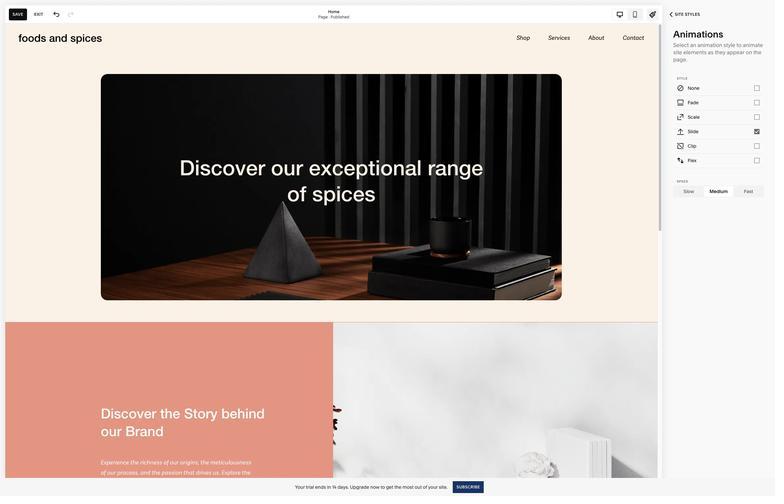 Task type: locate. For each thing, give the bounding box(es) containing it.
exit
[[34, 12, 43, 17]]

slow button
[[674, 186, 704, 197]]

1 horizontal spatial to
[[736, 42, 741, 48]]

style
[[724, 42, 735, 48]]

0 horizontal spatial to
[[381, 485, 385, 491]]

to
[[736, 42, 741, 48], [381, 485, 385, 491]]

none
[[688, 85, 700, 91]]

site.
[[439, 485, 448, 491]]

slide
[[688, 129, 699, 135]]

animate
[[743, 42, 763, 48]]

the
[[753, 49, 761, 56], [394, 485, 401, 491]]

save button
[[9, 8, 27, 20]]

they
[[715, 49, 725, 56]]

fade image
[[677, 99, 684, 106]]

0 vertical spatial to
[[736, 42, 741, 48]]

medium
[[710, 189, 728, 195]]

to left 'get'
[[381, 485, 385, 491]]

styles
[[685, 12, 700, 17]]

none image
[[677, 85, 684, 92]]

medium button
[[704, 186, 734, 197]]

select
[[673, 42, 689, 48]]

the right 'get'
[[394, 485, 401, 491]]

on
[[746, 49, 752, 56]]

published
[[331, 14, 349, 19]]

subscribe button
[[453, 482, 484, 494]]

ends
[[315, 485, 326, 491]]

your trial ends in 14 days. upgrade now to get the most out of your site.
[[295, 485, 448, 491]]

fast
[[744, 189, 753, 195]]

speed
[[677, 180, 688, 183]]

1 horizontal spatial the
[[753, 49, 761, 56]]

the right on
[[753, 49, 761, 56]]

to up appear
[[736, 42, 741, 48]]

0 vertical spatial the
[[753, 49, 761, 56]]

scale
[[688, 114, 700, 120]]

exit button
[[31, 8, 47, 20]]

1 horizontal spatial tab list
[[674, 186, 763, 197]]

1 vertical spatial the
[[394, 485, 401, 491]]

as
[[708, 49, 714, 56]]

site styles button
[[662, 7, 707, 22]]

of
[[423, 485, 427, 491]]

0 horizontal spatial the
[[394, 485, 401, 491]]

1 vertical spatial tab list
[[674, 186, 763, 197]]

your
[[428, 485, 438, 491]]

upgrade
[[350, 485, 369, 491]]

style
[[677, 77, 688, 80]]

get
[[386, 485, 393, 491]]

slow
[[684, 189, 694, 195]]

scale image
[[677, 114, 684, 121]]

tab list
[[612, 9, 643, 20], [674, 186, 763, 197]]

animations select an animation style to animate site elements as they appear on the page.
[[673, 29, 763, 63]]

appear
[[727, 49, 744, 56]]

an
[[690, 42, 696, 48]]

0 vertical spatial tab list
[[612, 9, 643, 20]]

animations
[[673, 29, 723, 40]]

page
[[318, 14, 328, 19]]

elements
[[683, 49, 707, 56]]



Task type: vqa. For each thing, say whether or not it's contained in the screenshot.
out
yes



Task type: describe. For each thing, give the bounding box(es) containing it.
to inside animations select an animation style to animate site elements as they appear on the page.
[[736, 42, 741, 48]]

most
[[403, 485, 414, 491]]

14
[[332, 485, 336, 491]]

slide image
[[677, 128, 684, 135]]

home
[[328, 9, 339, 14]]

clip
[[688, 143, 696, 149]]

the inside animations select an animation style to animate site elements as they appear on the page.
[[753, 49, 761, 56]]

out
[[415, 485, 422, 491]]

trial
[[306, 485, 314, 491]]

tab list containing slow
[[674, 186, 763, 197]]

home page · published
[[318, 9, 349, 19]]

days.
[[338, 485, 349, 491]]

now
[[370, 485, 380, 491]]

site styles
[[675, 12, 700, 17]]

fade
[[688, 100, 699, 106]]

·
[[329, 14, 330, 19]]

page.
[[673, 56, 687, 63]]

save
[[13, 12, 23, 17]]

0 horizontal spatial tab list
[[612, 9, 643, 20]]

animation
[[697, 42, 722, 48]]

in
[[327, 485, 331, 491]]

site
[[673, 49, 682, 56]]

fast button
[[734, 186, 763, 197]]

flex
[[688, 158, 697, 164]]

1 vertical spatial to
[[381, 485, 385, 491]]

site
[[675, 12, 684, 17]]

your
[[295, 485, 305, 491]]

flex image
[[677, 157, 684, 164]]

clip image
[[677, 143, 684, 150]]

subscribe
[[457, 485, 480, 490]]



